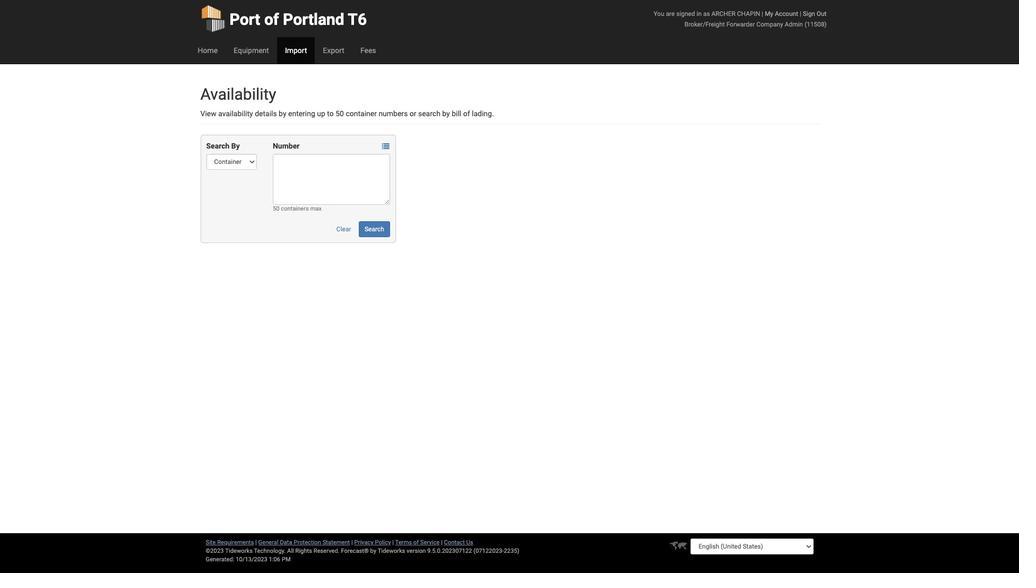 Task type: describe. For each thing, give the bounding box(es) containing it.
0 horizontal spatial by
[[279, 109, 287, 118]]

bill
[[452, 109, 462, 118]]

out
[[817, 10, 827, 18]]

clear button
[[331, 222, 357, 237]]

port
[[230, 10, 261, 29]]

| left sign
[[800, 10, 802, 18]]

rights
[[296, 548, 312, 555]]

admin
[[785, 21, 804, 28]]

technology.
[[254, 548, 286, 555]]

all
[[287, 548, 294, 555]]

generated:
[[206, 557, 235, 564]]

| up forecast®
[[352, 540, 353, 547]]

as
[[704, 10, 710, 18]]

fees
[[361, 46, 376, 55]]

reserved.
[[314, 548, 340, 555]]

privacy policy link
[[355, 540, 391, 547]]

availability
[[201, 85, 276, 104]]

to
[[327, 109, 334, 118]]

terms
[[396, 540, 412, 547]]

search for search
[[365, 226, 384, 233]]

t6
[[348, 10, 367, 29]]

protection
[[294, 540, 321, 547]]

2235)
[[504, 548, 520, 555]]

account
[[775, 10, 799, 18]]

max
[[311, 206, 322, 212]]

| up tideworks
[[393, 540, 394, 547]]

general data protection statement link
[[258, 540, 350, 547]]

my account link
[[765, 10, 799, 18]]

port of portland t6
[[230, 10, 367, 29]]

you are signed in as archer chapin | my account | sign out broker/freight forwarder company admin (11508)
[[654, 10, 827, 28]]

(07122023-
[[474, 548, 504, 555]]

service
[[421, 540, 440, 547]]

portland
[[283, 10, 345, 29]]

are
[[666, 10, 675, 18]]

forwarder
[[727, 21, 756, 28]]

lading.
[[472, 109, 494, 118]]

company
[[757, 21, 784, 28]]

clear
[[337, 226, 351, 233]]

show list image
[[382, 143, 390, 150]]

terms of service link
[[396, 540, 440, 547]]

view availability details by entering up to 50 container numbers or search by bill of lading.
[[201, 109, 494, 118]]

requirements
[[217, 540, 254, 547]]

of inside site requirements | general data protection statement | privacy policy | terms of service | contact us ©2023 tideworks technology. all rights reserved. forecast® by tideworks version 9.5.0.202307122 (07122023-2235) generated: 10/13/2023 1:06 pm
[[414, 540, 419, 547]]

us
[[467, 540, 474, 547]]

in
[[697, 10, 702, 18]]

2 horizontal spatial by
[[443, 109, 450, 118]]

numbers
[[379, 109, 408, 118]]

0 vertical spatial 50
[[336, 109, 344, 118]]

container
[[346, 109, 377, 118]]

version
[[407, 548, 426, 555]]

sign out link
[[804, 10, 827, 18]]

import button
[[277, 37, 315, 64]]

port of portland t6 link
[[201, 0, 367, 37]]

you
[[654, 10, 665, 18]]

site requirements | general data protection statement | privacy policy | terms of service | contact us ©2023 tideworks technology. all rights reserved. forecast® by tideworks version 9.5.0.202307122 (07122023-2235) generated: 10/13/2023 1:06 pm
[[206, 540, 520, 564]]

(11508)
[[805, 21, 827, 28]]

number
[[273, 142, 300, 150]]

1:06
[[269, 557, 281, 564]]

forecast®
[[341, 548, 369, 555]]

import
[[285, 46, 307, 55]]



Task type: locate. For each thing, give the bounding box(es) containing it.
signed
[[677, 10, 696, 18]]

details
[[255, 109, 277, 118]]

export button
[[315, 37, 353, 64]]

sign
[[804, 10, 816, 18]]

| up 9.5.0.202307122
[[441, 540, 443, 547]]

10/13/2023
[[236, 557, 268, 564]]

by left bill
[[443, 109, 450, 118]]

broker/freight
[[685, 21, 725, 28]]

search
[[419, 109, 441, 118]]

| left my
[[762, 10, 764, 18]]

50 right 'to'
[[336, 109, 344, 118]]

1 horizontal spatial of
[[414, 540, 419, 547]]

1 horizontal spatial by
[[371, 548, 377, 555]]

view
[[201, 109, 217, 118]]

data
[[280, 540, 292, 547]]

by down privacy policy link
[[371, 548, 377, 555]]

0 vertical spatial search
[[206, 142, 230, 150]]

archer
[[712, 10, 736, 18]]

1 vertical spatial 50
[[273, 206, 280, 212]]

entering
[[288, 109, 315, 118]]

equipment button
[[226, 37, 277, 64]]

home button
[[190, 37, 226, 64]]

privacy
[[355, 540, 374, 547]]

containers
[[281, 206, 309, 212]]

of right bill
[[464, 109, 470, 118]]

search inside search button
[[365, 226, 384, 233]]

50 left containers
[[273, 206, 280, 212]]

by right details
[[279, 109, 287, 118]]

statement
[[323, 540, 350, 547]]

1 vertical spatial search
[[365, 226, 384, 233]]

site requirements link
[[206, 540, 254, 547]]

my
[[765, 10, 774, 18]]

1 vertical spatial of
[[464, 109, 470, 118]]

50 containers max
[[273, 206, 322, 212]]

fees button
[[353, 37, 384, 64]]

9.5.0.202307122
[[428, 548, 472, 555]]

up
[[317, 109, 326, 118]]

search right clear 'button'
[[365, 226, 384, 233]]

of up the "version"
[[414, 540, 419, 547]]

2 vertical spatial of
[[414, 540, 419, 547]]

search for search by
[[206, 142, 230, 150]]

50
[[336, 109, 344, 118], [273, 206, 280, 212]]

| left general
[[256, 540, 257, 547]]

©2023 tideworks
[[206, 548, 253, 555]]

1 horizontal spatial search
[[365, 226, 384, 233]]

0 vertical spatial of
[[264, 10, 279, 29]]

of
[[264, 10, 279, 29], [464, 109, 470, 118], [414, 540, 419, 547]]

0 horizontal spatial search
[[206, 142, 230, 150]]

site
[[206, 540, 216, 547]]

equipment
[[234, 46, 269, 55]]

pm
[[282, 557, 291, 564]]

by
[[279, 109, 287, 118], [443, 109, 450, 118], [371, 548, 377, 555]]

0 horizontal spatial of
[[264, 10, 279, 29]]

of right port
[[264, 10, 279, 29]]

search
[[206, 142, 230, 150], [365, 226, 384, 233]]

availability
[[218, 109, 253, 118]]

|
[[762, 10, 764, 18], [800, 10, 802, 18], [256, 540, 257, 547], [352, 540, 353, 547], [393, 540, 394, 547], [441, 540, 443, 547]]

search button
[[359, 222, 390, 237]]

Number text field
[[273, 154, 390, 205]]

tideworks
[[378, 548, 405, 555]]

2 horizontal spatial of
[[464, 109, 470, 118]]

policy
[[375, 540, 391, 547]]

search left by
[[206, 142, 230, 150]]

contact
[[444, 540, 465, 547]]

search by
[[206, 142, 240, 150]]

by inside site requirements | general data protection statement | privacy policy | terms of service | contact us ©2023 tideworks technology. all rights reserved. forecast® by tideworks version 9.5.0.202307122 (07122023-2235) generated: 10/13/2023 1:06 pm
[[371, 548, 377, 555]]

home
[[198, 46, 218, 55]]

or
[[410, 109, 417, 118]]

contact us link
[[444, 540, 474, 547]]

0 horizontal spatial 50
[[273, 206, 280, 212]]

by
[[231, 142, 240, 150]]

export
[[323, 46, 345, 55]]

chapin
[[738, 10, 761, 18]]

general
[[258, 540, 279, 547]]

1 horizontal spatial 50
[[336, 109, 344, 118]]



Task type: vqa. For each thing, say whether or not it's contained in the screenshot.
top Search
yes



